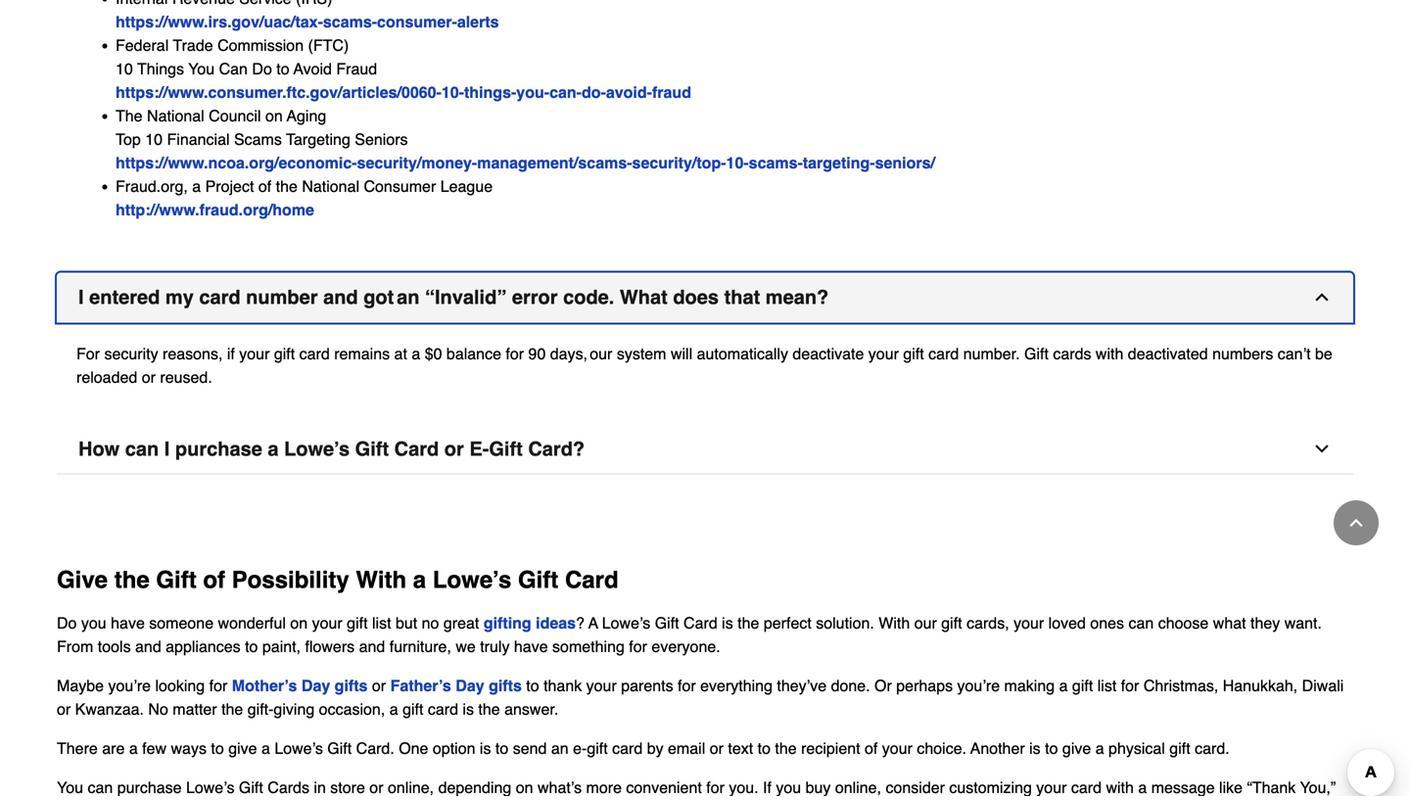 Task type: describe. For each thing, give the bounding box(es) containing it.
to right text
[[758, 739, 771, 758]]

gifting ideas link
[[484, 614, 576, 632]]

top
[[116, 130, 141, 148]]

physical
[[1109, 739, 1165, 758]]

0 vertical spatial i
[[78, 286, 84, 309]]

security
[[104, 345, 158, 363]]

https://www.consumer.ftc.gov/articles/0060-
[[116, 83, 442, 101]]

"invalid"
[[425, 286, 507, 309]]

you're inside to thank your parents for everything they've done. or perhaps you're making a gift list for christmas, hanukkah, diwali or kwanzaa. no matter the gift-giving occasion, a gift card is the answer.
[[957, 677, 1000, 695]]

a up no
[[413, 567, 426, 594]]

balance
[[446, 345, 501, 363]]

card left the by
[[612, 739, 643, 758]]

a inside button
[[268, 438, 279, 460]]

2 horizontal spatial of
[[865, 739, 878, 758]]

option
[[433, 739, 475, 758]]

want.
[[1285, 614, 1322, 632]]

1 horizontal spatial card
[[565, 567, 619, 594]]

scams
[[234, 130, 282, 148]]

appliances
[[166, 638, 241, 656]]

choose
[[1158, 614, 1209, 632]]

2 day from the left
[[456, 677, 484, 695]]

but
[[396, 614, 417, 632]]

gift right an
[[587, 739, 608, 758]]

your left choice.
[[882, 739, 913, 758]]

1 vertical spatial of
[[203, 567, 225, 594]]

and inside button
[[323, 286, 358, 309]]

is right 'another'
[[1029, 739, 1041, 758]]

card.
[[356, 739, 394, 758]]

few
[[142, 739, 167, 758]]

chevron up image
[[1312, 288, 1332, 307]]

automatically
[[697, 345, 788, 363]]

reused.
[[160, 368, 212, 386]]

gifting
[[484, 614, 531, 632]]

gift inside ? a lowe's gift card is the perfect solution. with our gift cards, your loved ones can choose what they want. from tools and appliances to paint, flowers and furniture, we truly have something for everyone.
[[941, 614, 962, 632]]

mother's
[[232, 677, 297, 695]]

for inside for security reasons, if your gift card remains at a $0 balance for 90 days, our system will automatically deactivate your gift card number. gift cards with deactivated numbers can't be reloaded or reused.
[[506, 345, 524, 363]]

1 horizontal spatial 10
[[145, 130, 163, 148]]

my
[[165, 286, 194, 309]]

0 horizontal spatial national
[[147, 107, 204, 125]]

remains
[[334, 345, 390, 363]]

is inside to thank your parents for everything they've done. or perhaps you're making a gift list for christmas, hanukkah, diwali or kwanzaa. no matter the gift-giving occasion, a gift card is the answer.
[[463, 700, 474, 718]]

0 vertical spatial 10
[[116, 60, 133, 78]]

loved
[[1048, 614, 1086, 632]]

gift-
[[248, 700, 274, 718]]

error
[[512, 286, 558, 309]]

paint,
[[262, 638, 301, 656]]

project
[[205, 177, 254, 195]]

security/top-
[[632, 154, 726, 172]]

or
[[875, 677, 892, 695]]

for down everyone.
[[678, 677, 696, 695]]

the down father's day gifts link
[[478, 700, 500, 718]]

seniors
[[355, 130, 408, 148]]

targeting-
[[803, 154, 875, 172]]

federal
[[116, 36, 169, 54]]

2 horizontal spatial and
[[359, 638, 385, 656]]

father's day gifts link
[[390, 677, 522, 695]]

https://www.irs.gov/uac/tax-
[[116, 13, 323, 31]]

thank
[[544, 677, 582, 695]]

number
[[246, 286, 318, 309]]

can't
[[1278, 345, 1311, 363]]

to inside to thank your parents for everything they've done. or perhaps you're making a gift list for christmas, hanukkah, diwali or kwanzaa. no matter the gift-giving occasion, a gift card is the answer.
[[526, 677, 539, 695]]

chevron down image
[[1312, 439, 1332, 459]]

card?
[[528, 438, 585, 460]]

the inside ? a lowe's gift card is the perfect solution. with our gift cards, your loved ones can choose what they want. from tools and appliances to paint, flowers and furniture, we truly have something for everyone.
[[738, 614, 759, 632]]

have inside ? a lowe's gift card is the perfect solution. with our gift cards, your loved ones can choose what they want. from tools and appliances to paint, flowers and furniture, we truly have something for everyone.
[[514, 638, 548, 656]]

for inside ? a lowe's gift card is the perfect solution. with our gift cards, your loved ones can choose what they want. from tools and appliances to paint, flowers and furniture, we truly have something for everyone.
[[629, 638, 647, 656]]

father's
[[390, 677, 451, 695]]

1 vertical spatial 10-
[[726, 154, 749, 172]]

avoid
[[293, 60, 332, 78]]

we
[[456, 638, 476, 656]]

possibility
[[232, 567, 349, 594]]

1 gifts from the left
[[335, 677, 368, 695]]

to inside ? a lowe's gift card is the perfect solution. with our gift cards, your loved ones can choose what they want. from tools and appliances to paint, flowers and furniture, we truly have something for everyone.
[[245, 638, 258, 656]]

a right the making
[[1059, 677, 1068, 695]]

cards,
[[967, 614, 1009, 632]]

gift right the making
[[1072, 677, 1093, 695]]

to right ways
[[211, 739, 224, 758]]

choice.
[[917, 739, 967, 758]]

if
[[227, 345, 235, 363]]

gift left card.
[[327, 739, 352, 758]]

can inside button
[[125, 438, 159, 460]]

to thank your parents for everything they've done. or perhaps you're making a gift list for christmas, hanukkah, diwali or kwanzaa. no matter the gift-giving occasion, a gift card is the answer.
[[57, 677, 1344, 718]]

card inside ? a lowe's gift card is the perfect solution. with our gift cards, your loved ones can choose what they want. from tools and appliances to paint, flowers and furniture, we truly have something for everyone.
[[684, 614, 718, 632]]

http://www.fraud.org/home
[[116, 201, 314, 219]]

or inside to thank your parents for everything they've done. or perhaps you're making a gift list for christmas, hanukkah, diwali or kwanzaa. no matter the gift-giving occasion, a gift card is the answer.
[[57, 700, 71, 718]]

1 vertical spatial do
[[57, 614, 77, 632]]

you-
[[516, 83, 549, 101]]

can-
[[549, 83, 582, 101]]

targeting
[[286, 130, 350, 148]]

your right if at the left top
[[239, 345, 270, 363]]

are
[[102, 739, 125, 758]]

they've
[[777, 677, 827, 695]]

truly
[[480, 638, 510, 656]]

will
[[671, 345, 692, 363]]

days, our
[[550, 345, 612, 363]]

gift down father's
[[403, 700, 423, 718]]

https://www.irs.gov/uac/tax-scams-consumer-alerts link
[[116, 13, 503, 31]]

your inside ? a lowe's gift card is the perfect solution. with our gift cards, your loved ones can choose what they want. from tools and appliances to paint, flowers and furniture, we truly have something for everyone.
[[1014, 614, 1044, 632]]

solution.
[[816, 614, 874, 632]]

gift right if at the left top
[[274, 345, 295, 363]]

what
[[620, 286, 668, 309]]

of inside https://www.irs.gov/uac/tax-scams-consumer-alerts federal trade commission (ftc) 10 things you can do to avoid fraud https://www.consumer.ftc.gov/articles/0060-10-things-you-can-do-avoid-fraud the national council on aging top 10 financial scams targeting seniors https://www.ncoa.org/economic-security/money-management/scams-security/top-10-scams-targeting-seniors/ fraud.org, a project of the national consumer league http://www.fraud.org/home
[[258, 177, 271, 195]]

there
[[57, 739, 98, 758]]

https://www.consumer.ftc.gov/articles/0060-10-things-you-can-do-avoid-fraud link
[[116, 83, 696, 101]]

number.
[[963, 345, 1020, 363]]

1 vertical spatial on
[[290, 614, 308, 632]]

things
[[137, 60, 184, 78]]

card left number.
[[929, 345, 959, 363]]

card inside to thank your parents for everything they've done. or perhaps you're making a gift list for christmas, hanukkah, diwali or kwanzaa. no matter the gift-giving occasion, a gift card is the answer.
[[428, 700, 458, 718]]

? a lowe's gift card is the perfect solution. with our gift cards, your loved ones can choose what they want. from tools and appliances to paint, flowers and furniture, we truly have something for everyone.
[[57, 614, 1322, 656]]

gift left number.
[[903, 345, 924, 363]]

card inside how can i purchase a lowe's gift card or e-gift card? button
[[394, 438, 439, 460]]

league
[[440, 177, 493, 195]]

card.
[[1195, 739, 1230, 758]]

wonderful
[[218, 614, 286, 632]]

chevron up image
[[1346, 513, 1366, 533]]

ideas
[[536, 614, 576, 632]]

purchase
[[175, 438, 262, 460]]

making
[[1004, 677, 1055, 695]]

gift inside ? a lowe's gift card is the perfect solution. with our gift cards, your loved ones can choose what they want. from tools and appliances to paint, flowers and furniture, we truly have something for everyone.
[[655, 614, 679, 632]]

our
[[914, 614, 937, 632]]

can inside ? a lowe's gift card is the perfect solution. with our gift cards, your loved ones can choose what they want. from tools and appliances to paint, flowers and furniture, we truly have something for everyone.
[[1129, 614, 1154, 632]]

gift up 'flowers' in the left bottom of the page
[[347, 614, 368, 632]]

avoid-
[[606, 83, 652, 101]]

your right deactivate
[[868, 345, 899, 363]]

0 horizontal spatial scams-
[[323, 13, 377, 31]]

0 horizontal spatial and
[[135, 638, 161, 656]]



Task type: vqa. For each thing, say whether or not it's contained in the screenshot.
Purchase
yes



Task type: locate. For each thing, give the bounding box(es) containing it.
2 horizontal spatial card
[[684, 614, 718, 632]]

flowers
[[305, 638, 355, 656]]

1 horizontal spatial scams-
[[749, 154, 803, 172]]

1 horizontal spatial of
[[258, 177, 271, 195]]

national up financial at the left of the page
[[147, 107, 204, 125]]

gifts up answer.
[[489, 677, 522, 695]]

security/money-
[[357, 154, 477, 172]]

does
[[673, 286, 719, 309]]

e-
[[469, 438, 489, 460]]

fraud
[[652, 83, 691, 101]]

1 horizontal spatial with
[[879, 614, 910, 632]]

for
[[76, 345, 100, 363]]

matter
[[173, 700, 217, 718]]

a up the http://www.fraud.org/home
[[192, 177, 201, 195]]

email
[[668, 739, 705, 758]]

0 vertical spatial have
[[111, 614, 145, 632]]

a right at
[[412, 345, 420, 363]]

day down the we
[[456, 677, 484, 695]]

1 vertical spatial can
[[1129, 614, 1154, 632]]

to inside https://www.irs.gov/uac/tax-scams-consumer-alerts federal trade commission (ftc) 10 things you can do to avoid fraud https://www.consumer.ftc.gov/articles/0060-10-things-you-can-do-avoid-fraud the national council on aging top 10 financial scams targeting seniors https://www.ncoa.org/economic-security/money-management/scams-security/top-10-scams-targeting-seniors/ fraud.org, a project of the national consumer league http://www.fraud.org/home
[[276, 60, 290, 78]]

scams-
[[323, 13, 377, 31], [749, 154, 803, 172]]

your inside to thank your parents for everything they've done. or perhaps you're making a gift list for christmas, hanukkah, diwali or kwanzaa. no matter the gift-giving occasion, a gift card is the answer.
[[586, 677, 617, 695]]

https://www.irs.gov/uac/tax-scams-consumer-alerts federal trade commission (ftc) 10 things you can do to avoid fraud https://www.consumer.ftc.gov/articles/0060-10-things-you-can-do-avoid-fraud the national council on aging top 10 financial scams targeting seniors https://www.ncoa.org/economic-security/money-management/scams-security/top-10-scams-targeting-seniors/ fraud.org, a project of the national consumer league http://www.fraud.org/home
[[116, 13, 944, 219]]

90
[[528, 345, 546, 363]]

diwali
[[1302, 677, 1344, 695]]

and right 'flowers' in the left bottom of the page
[[359, 638, 385, 656]]

or up occasion,
[[372, 677, 386, 695]]

1 vertical spatial have
[[514, 638, 548, 656]]

card right my
[[199, 286, 241, 309]]

the inside https://www.irs.gov/uac/tax-scams-consumer-alerts federal trade commission (ftc) 10 things you can do to avoid fraud https://www.consumer.ftc.gov/articles/0060-10-things-you-can-do-avoid-fraud the national council on aging top 10 financial scams targeting seniors https://www.ncoa.org/economic-security/money-management/scams-security/top-10-scams-targeting-seniors/ fraud.org, a project of the national consumer league http://www.fraud.org/home
[[276, 177, 298, 195]]

1 vertical spatial with
[[879, 614, 910, 632]]

or down maybe
[[57, 700, 71, 718]]

done.
[[831, 677, 870, 695]]

give left physical
[[1062, 739, 1091, 758]]

is right option
[[480, 739, 491, 758]]

i left purchase
[[164, 438, 170, 460]]

0 vertical spatial with
[[356, 567, 407, 594]]

card left remains
[[299, 345, 330, 363]]

the left perfect
[[738, 614, 759, 632]]

1 vertical spatial card
[[565, 567, 619, 594]]

mean?
[[766, 286, 829, 309]]

i left entered
[[78, 286, 84, 309]]

with up 'but'
[[356, 567, 407, 594]]

gift up someone
[[156, 567, 197, 594]]

0 horizontal spatial with
[[356, 567, 407, 594]]

gift up everyone.
[[655, 614, 679, 632]]

someone
[[149, 614, 214, 632]]

the right give
[[114, 567, 150, 594]]

0 horizontal spatial have
[[111, 614, 145, 632]]

a right are
[[129, 739, 138, 758]]

0 vertical spatial list
[[372, 614, 391, 632]]

national down targeting
[[302, 177, 359, 195]]

i
[[78, 286, 84, 309], [164, 438, 170, 460]]

gift left card?
[[489, 438, 523, 460]]

0 horizontal spatial 10-
[[442, 83, 464, 101]]

your left loved
[[1014, 614, 1044, 632]]

on inside https://www.irs.gov/uac/tax-scams-consumer-alerts federal trade commission (ftc) 10 things you can do to avoid fraud https://www.consumer.ftc.gov/articles/0060-10-things-you-can-do-avoid-fraud the national council on aging top 10 financial scams targeting seniors https://www.ncoa.org/economic-security/money-management/scams-security/top-10-scams-targeting-seniors/ fraud.org, a project of the national consumer league http://www.fraud.org/home
[[265, 107, 283, 125]]

0 vertical spatial national
[[147, 107, 204, 125]]

10 right top
[[145, 130, 163, 148]]

2 vertical spatial card
[[684, 614, 718, 632]]

of up someone
[[203, 567, 225, 594]]

looking
[[155, 677, 205, 695]]

10 down federal
[[116, 60, 133, 78]]

they
[[1251, 614, 1280, 632]]

commission
[[217, 36, 304, 54]]

have
[[111, 614, 145, 632], [514, 638, 548, 656]]

0 horizontal spatial can
[[125, 438, 159, 460]]

1 give from the left
[[228, 739, 257, 758]]

council
[[209, 107, 261, 125]]

how can i purchase a lowe's gift card or e-gift card? button
[[57, 425, 1353, 475]]

perfect
[[764, 614, 812, 632]]

2 give from the left
[[1062, 739, 1091, 758]]

0 vertical spatial card
[[394, 438, 439, 460]]

with
[[356, 567, 407, 594], [879, 614, 910, 632]]

a right purchase
[[268, 438, 279, 460]]

on down https://www.consumer.ftc.gov/articles/0060-
[[265, 107, 283, 125]]

1 horizontal spatial 10-
[[726, 154, 749, 172]]

1 vertical spatial i
[[164, 438, 170, 460]]

lowe's inside ? a lowe's gift card is the perfect solution. with our gift cards, your loved ones can choose what they want. from tools and appliances to paint, flowers and furniture, we truly have something for everyone.
[[602, 614, 651, 632]]

your
[[239, 345, 270, 363], [868, 345, 899, 363], [312, 614, 342, 632], [1014, 614, 1044, 632], [586, 677, 617, 695], [882, 739, 913, 758]]

0 horizontal spatial give
[[228, 739, 257, 758]]

you're up kwanzaa.
[[108, 677, 151, 695]]

can right how
[[125, 438, 159, 460]]

and right tools
[[135, 638, 161, 656]]

do you have someone wonderful on your gift list but no great gifting ideas
[[57, 614, 576, 632]]

or down security
[[142, 368, 156, 386]]

to down wonderful
[[245, 638, 258, 656]]

scams- up "(ftc)" at the left of the page
[[323, 13, 377, 31]]

is down father's day gifts link
[[463, 700, 474, 718]]

or inside for security reasons, if your gift card remains at a $0 balance for 90 days, our system will automatically deactivate your gift card number. gift cards with deactivated numbers can't be reloaded or reused.
[[142, 368, 156, 386]]

0 vertical spatial of
[[258, 177, 271, 195]]

an
[[551, 739, 569, 758]]

1 horizontal spatial i
[[164, 438, 170, 460]]

0 horizontal spatial you're
[[108, 677, 151, 695]]

do inside https://www.irs.gov/uac/tax-scams-consumer-alerts federal trade commission (ftc) 10 things you can do to avoid fraud https://www.consumer.ftc.gov/articles/0060-10-things-you-can-do-avoid-fraud the national council on aging top 10 financial scams targeting seniors https://www.ncoa.org/economic-security/money-management/scams-security/top-10-scams-targeting-seniors/ fraud.org, a project of the national consumer league http://www.fraud.org/home
[[252, 60, 272, 78]]

1 horizontal spatial day
[[456, 677, 484, 695]]

0 horizontal spatial list
[[372, 614, 391, 632]]

for left christmas,
[[1121, 677, 1139, 695]]

kwanzaa.
[[75, 700, 144, 718]]

trade
[[173, 36, 213, 54]]

(ftc)
[[308, 36, 349, 54]]

do
[[252, 60, 272, 78], [57, 614, 77, 632]]

1 horizontal spatial gifts
[[489, 677, 522, 695]]

your right the thank
[[586, 677, 617, 695]]

scams- right "security/top-"
[[749, 154, 803, 172]]

card left e-
[[394, 438, 439, 460]]

everyone.
[[652, 638, 720, 656]]

gift up gifting ideas link
[[518, 567, 558, 594]]

can
[[219, 60, 248, 78]]

got an
[[363, 286, 420, 309]]

or left text
[[710, 739, 724, 758]]

financial
[[167, 130, 230, 148]]

great
[[444, 614, 479, 632]]

2 you're from the left
[[957, 677, 1000, 695]]

gift left cards on the right top of page
[[1024, 345, 1049, 363]]

give down the gift-
[[228, 739, 257, 758]]

on up the paint,
[[290, 614, 308, 632]]

no
[[148, 700, 168, 718]]

0 vertical spatial 10-
[[442, 83, 464, 101]]

1 horizontal spatial list
[[1097, 677, 1117, 695]]

https://www.ncoa.org/economic-
[[116, 154, 357, 172]]

and
[[323, 286, 358, 309], [135, 638, 161, 656], [359, 638, 385, 656]]

gift
[[1024, 345, 1049, 363], [355, 438, 389, 460], [489, 438, 523, 460], [156, 567, 197, 594], [518, 567, 558, 594], [655, 614, 679, 632], [327, 739, 352, 758]]

is left perfect
[[722, 614, 733, 632]]

gift right our
[[941, 614, 962, 632]]

with left our
[[879, 614, 910, 632]]

0 horizontal spatial card
[[394, 438, 439, 460]]

1 horizontal spatial do
[[252, 60, 272, 78]]

have down gifting ideas link
[[514, 638, 548, 656]]

of right project
[[258, 177, 271, 195]]

1 horizontal spatial can
[[1129, 614, 1154, 632]]

consumer
[[364, 177, 436, 195]]

card up a
[[565, 567, 619, 594]]

maybe you're looking for mother's day gifts or father's day gifts
[[57, 677, 522, 695]]

0 vertical spatial on
[[265, 107, 283, 125]]

to right 'another'
[[1045, 739, 1058, 758]]

the left recipient
[[775, 739, 797, 758]]

your up 'flowers' in the left bottom of the page
[[312, 614, 342, 632]]

fraud
[[336, 60, 377, 78]]

0 horizontal spatial do
[[57, 614, 77, 632]]

is inside ? a lowe's gift card is the perfect solution. with our gift cards, your loved ones can choose what they want. from tools and appliances to paint, flowers and furniture, we truly have something for everyone.
[[722, 614, 733, 632]]

or left e-
[[444, 438, 464, 460]]

0 horizontal spatial on
[[265, 107, 283, 125]]

gift left card.
[[1170, 739, 1190, 758]]

something
[[552, 638, 625, 656]]

from
[[57, 638, 93, 656]]

card inside button
[[199, 286, 241, 309]]

national
[[147, 107, 204, 125], [302, 177, 359, 195]]

reasons,
[[163, 345, 223, 363]]

you're left the making
[[957, 677, 1000, 695]]

another
[[971, 739, 1025, 758]]

ways
[[171, 739, 207, 758]]

a left physical
[[1096, 739, 1104, 758]]

2 vertical spatial of
[[865, 739, 878, 758]]

http://www.fraud.org/home link
[[116, 201, 319, 219]]

0 vertical spatial do
[[252, 60, 272, 78]]

0 horizontal spatial of
[[203, 567, 225, 594]]

answer.
[[504, 700, 558, 718]]

card up everyone.
[[684, 614, 718, 632]]

0 horizontal spatial i
[[78, 286, 84, 309]]

with
[[1096, 345, 1124, 363]]

send
[[513, 739, 547, 758]]

gift down remains
[[355, 438, 389, 460]]

a inside for security reasons, if your gift card remains at a $0 balance for 90 days, our system will automatically deactivate your gift card number. gift cards with deactivated numbers can't be reloaded or reused.
[[412, 345, 420, 363]]

hanukkah,
[[1223, 677, 1298, 695]]

gift inside for security reasons, if your gift card remains at a $0 balance for 90 days, our system will automatically deactivate your gift card number. gift cards with deactivated numbers can't be reloaded or reused.
[[1024, 345, 1049, 363]]

list inside to thank your parents for everything they've done. or perhaps you're making a gift list for christmas, hanukkah, diwali or kwanzaa. no matter the gift-giving occasion, a gift card is the answer.
[[1097, 677, 1117, 695]]

do up from
[[57, 614, 77, 632]]

how
[[78, 438, 120, 460]]

card
[[199, 286, 241, 309], [299, 345, 330, 363], [929, 345, 959, 363], [428, 700, 458, 718], [612, 739, 643, 758]]

a down the gift-
[[261, 739, 270, 758]]

for left 90
[[506, 345, 524, 363]]

2 gifts from the left
[[489, 677, 522, 695]]

a inside https://www.irs.gov/uac/tax-scams-consumer-alerts federal trade commission (ftc) 10 things you can do to avoid fraud https://www.consumer.ftc.gov/articles/0060-10-things-you-can-do-avoid-fraud the national council on aging top 10 financial scams targeting seniors https://www.ncoa.org/economic-security/money-management/scams-security/top-10-scams-targeting-seniors/ fraud.org, a project of the national consumer league http://www.fraud.org/home
[[192, 177, 201, 195]]

everything
[[700, 677, 773, 695]]

have up tools
[[111, 614, 145, 632]]

day up giving
[[302, 677, 330, 695]]

cards
[[1053, 345, 1091, 363]]

to up answer.
[[526, 677, 539, 695]]

1 vertical spatial scams-
[[749, 154, 803, 172]]

list
[[372, 614, 391, 632], [1097, 677, 1117, 695]]

do down commission
[[252, 60, 272, 78]]

the
[[116, 107, 143, 125]]

the left the gift-
[[221, 700, 243, 718]]

lowe's inside how can i purchase a lowe's gift card or e-gift card? button
[[284, 438, 350, 460]]

give the gift of possibility with a lowe's gift card
[[57, 567, 619, 594]]

1 horizontal spatial on
[[290, 614, 308, 632]]

1 vertical spatial national
[[302, 177, 359, 195]]

deactivate
[[793, 345, 864, 363]]

recipient
[[801, 739, 860, 758]]

or inside how can i purchase a lowe's gift card or e-gift card? button
[[444, 438, 464, 460]]

to up https://www.consumer.ftc.gov/articles/0060-
[[276, 60, 290, 78]]

scroll to top element
[[1334, 500, 1379, 545]]

a down father's
[[389, 700, 398, 718]]

i entered my card number and got an "invalid" error code. what does that mean? button
[[57, 273, 1353, 323]]

numbers
[[1212, 345, 1273, 363]]

1 vertical spatial 10
[[145, 130, 163, 148]]

0 vertical spatial can
[[125, 438, 159, 460]]

deactivated
[[1128, 345, 1208, 363]]

1 horizontal spatial give
[[1062, 739, 1091, 758]]

e-
[[573, 739, 587, 758]]

0 horizontal spatial gifts
[[335, 677, 368, 695]]

fraud.org,
[[116, 177, 188, 195]]

to left send
[[495, 739, 509, 758]]

0 horizontal spatial 10
[[116, 60, 133, 78]]

1 horizontal spatial and
[[323, 286, 358, 309]]

the down scams
[[276, 177, 298, 195]]

list left 'but'
[[372, 614, 391, 632]]

and left got an
[[323, 286, 358, 309]]

gifts up occasion,
[[335, 677, 368, 695]]

can right ones
[[1129, 614, 1154, 632]]

gift
[[274, 345, 295, 363], [903, 345, 924, 363], [347, 614, 368, 632], [941, 614, 962, 632], [1072, 677, 1093, 695], [403, 700, 423, 718], [587, 739, 608, 758], [1170, 739, 1190, 758]]

1 vertical spatial list
[[1097, 677, 1117, 695]]

gifts
[[335, 677, 368, 695], [489, 677, 522, 695]]

with inside ? a lowe's gift card is the perfect solution. with our gift cards, your loved ones can choose what they want. from tools and appliances to paint, flowers and furniture, we truly have something for everyone.
[[879, 614, 910, 632]]

0 vertical spatial scams-
[[323, 13, 377, 31]]

1 horizontal spatial have
[[514, 638, 548, 656]]

list down ones
[[1097, 677, 1117, 695]]

1 horizontal spatial national
[[302, 177, 359, 195]]

$0
[[425, 345, 442, 363]]

1 horizontal spatial you're
[[957, 677, 1000, 695]]

of right recipient
[[865, 739, 878, 758]]

1 you're from the left
[[108, 677, 151, 695]]

entered
[[89, 286, 160, 309]]

a
[[588, 614, 598, 632]]

tools
[[98, 638, 131, 656]]

card down father's day gifts link
[[428, 700, 458, 718]]

for up matter in the bottom of the page
[[209, 677, 227, 695]]

for up the parents
[[629, 638, 647, 656]]

0 horizontal spatial day
[[302, 677, 330, 695]]

by
[[647, 739, 664, 758]]

1 day from the left
[[302, 677, 330, 695]]



